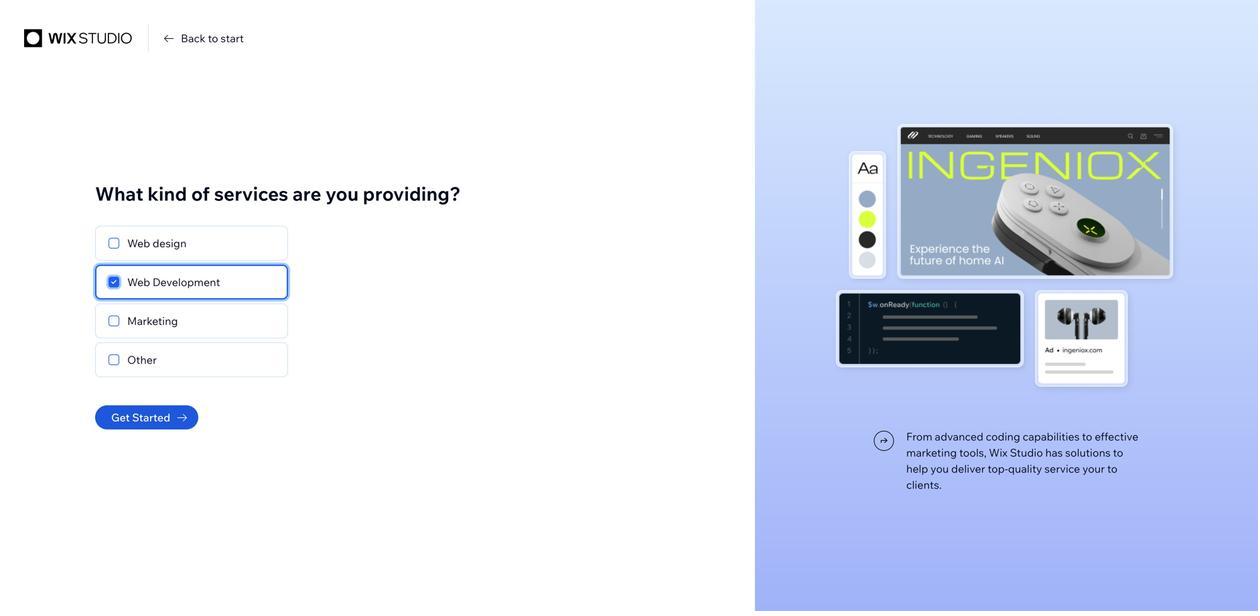 Task type: vqa. For each thing, say whether or not it's contained in the screenshot.
'Marketing' CHECKBOX
yes



Task type: describe. For each thing, give the bounding box(es) containing it.
development
[[153, 276, 220, 289]]

started
[[132, 411, 170, 424]]

Other checkbox
[[95, 343, 288, 377]]

tools,
[[960, 446, 987, 459]]

marketing
[[127, 314, 178, 328]]

web development
[[127, 276, 220, 289]]

marketing
[[907, 446, 958, 459]]

other
[[127, 353, 157, 367]]

top-
[[988, 462, 1009, 476]]

service
[[1045, 462, 1081, 476]]

Web design checkbox
[[95, 226, 288, 261]]

quality
[[1009, 462, 1043, 476]]

help
[[907, 462, 929, 476]]

you inside from advanced coding capabilities to effective marketing tools, wix studio has solutions to help you deliver top-quality service your to clients.
[[931, 462, 949, 476]]

coding
[[987, 430, 1021, 443]]

advanced
[[935, 430, 984, 443]]

back to start button
[[161, 30, 244, 46]]

to right your
[[1108, 462, 1118, 476]]

your
[[1083, 462, 1106, 476]]

web design
[[127, 237, 187, 250]]

are
[[293, 182, 322, 205]]

kind
[[148, 182, 187, 205]]

to inside 'button'
[[208, 32, 218, 45]]



Task type: locate. For each thing, give the bounding box(es) containing it.
to left start
[[208, 32, 218, 45]]

web for web development
[[127, 276, 150, 289]]

from advanced coding capabilities to effective marketing tools, wix studio has solutions to help you deliver top-quality service your to clients.
[[907, 430, 1139, 492]]

back
[[181, 32, 206, 45]]

get started
[[111, 411, 170, 424]]

what kind of services are you providing?
[[95, 182, 461, 205]]

0 vertical spatial web
[[127, 237, 150, 250]]

web
[[127, 237, 150, 250], [127, 276, 150, 289]]

start
[[221, 32, 244, 45]]

1 web from the top
[[127, 237, 150, 250]]

web for web design
[[127, 237, 150, 250]]

solutions
[[1066, 446, 1111, 459]]

you down marketing
[[931, 462, 949, 476]]

to up solutions
[[1083, 430, 1093, 443]]

capabilities
[[1023, 430, 1080, 443]]

2 web from the top
[[127, 276, 150, 289]]

Web Development checkbox
[[95, 265, 288, 300]]

what
[[95, 182, 143, 205]]

providing?
[[363, 182, 461, 205]]

clients.
[[907, 478, 942, 492]]

back to start
[[181, 32, 244, 45]]

get
[[111, 411, 130, 424]]

deliver
[[952, 462, 986, 476]]

1 vertical spatial web
[[127, 276, 150, 289]]

web up marketing
[[127, 276, 150, 289]]

wix
[[990, 446, 1008, 459]]

studio
[[1011, 446, 1044, 459]]

1 vertical spatial you
[[931, 462, 949, 476]]

0 vertical spatial you
[[326, 182, 359, 205]]

web left 'design'
[[127, 237, 150, 250]]

you
[[326, 182, 359, 205], [931, 462, 949, 476]]

Marketing checkbox
[[95, 304, 288, 339]]

you right are
[[326, 182, 359, 205]]

effective
[[1095, 430, 1139, 443]]

design
[[153, 237, 187, 250]]

0 horizontal spatial you
[[326, 182, 359, 205]]

get started button
[[95, 406, 199, 430]]

services
[[214, 182, 288, 205]]

has
[[1046, 446, 1064, 459]]

to
[[208, 32, 218, 45], [1083, 430, 1093, 443], [1114, 446, 1124, 459], [1108, 462, 1118, 476]]

of
[[191, 182, 210, 205]]

from
[[907, 430, 933, 443]]

1 horizontal spatial you
[[931, 462, 949, 476]]

to down the effective
[[1114, 446, 1124, 459]]



